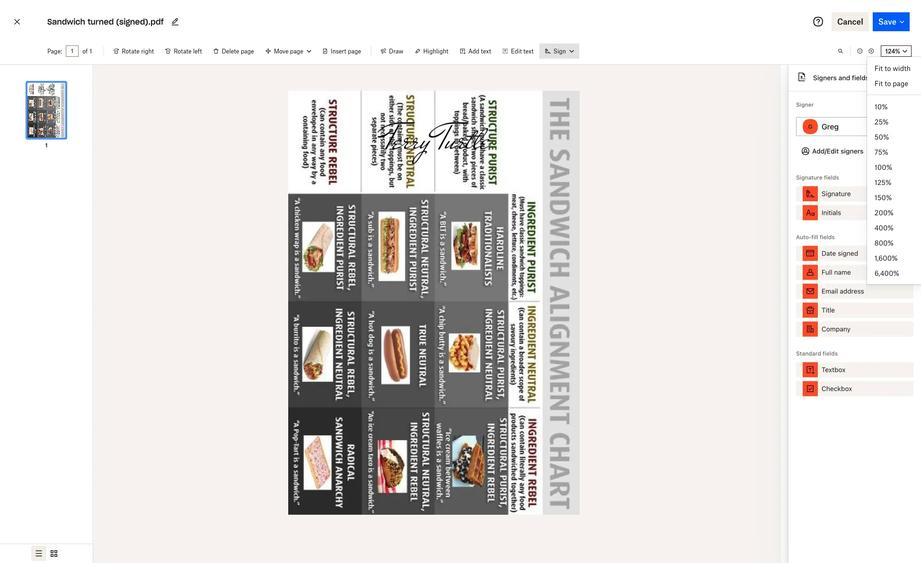 Task type: locate. For each thing, give the bounding box(es) containing it.
10%
[[875, 103, 889, 111]]

1 vertical spatial 1
[[45, 142, 48, 149]]

1 horizontal spatial rotate
[[174, 48, 192, 55]]

page inside button
[[348, 48, 361, 55]]

sandwich
[[47, 17, 85, 27]]

rotate left right
[[122, 48, 140, 55]]

Button to change sidebar list view to grid view radio
[[46, 547, 62, 562]]

fit to page
[[875, 79, 909, 87]]

1 fit from the top
[[875, 64, 884, 72]]

fit
[[875, 64, 884, 72], [875, 79, 884, 87]]

page right delete
[[241, 48, 254, 55]]

option group
[[0, 544, 93, 564]]

text right add
[[481, 48, 492, 55]]

fit down fit to width
[[875, 79, 884, 87]]

2 fit from the top
[[875, 79, 884, 87]]

delete page
[[222, 48, 254, 55]]

rotate for rotate left
[[174, 48, 192, 55]]

400%
[[875, 224, 894, 232]]

text
[[481, 48, 492, 55], [524, 48, 534, 55]]

page inside dropdown button
[[290, 48, 304, 55]]

rotate for rotate right
[[122, 48, 140, 55]]

insert
[[331, 48, 347, 55]]

124%
[[886, 48, 901, 55]]

fit to width
[[875, 64, 911, 72]]

125%
[[875, 178, 892, 186]]

fit for fit to width
[[875, 64, 884, 72]]

delete
[[222, 48, 239, 55]]

page inside button
[[241, 48, 254, 55]]

1 horizontal spatial 1
[[90, 48, 92, 55]]

rotate inside button
[[174, 48, 192, 55]]

page
[[241, 48, 254, 55], [290, 48, 304, 55], [348, 48, 361, 55], [894, 79, 909, 87]]

2 to from the top
[[886, 79, 892, 87]]

0 horizontal spatial rotate
[[122, 48, 140, 55]]

None number field
[[71, 47, 74, 55]]

to for width
[[886, 64, 892, 72]]

rotate left
[[174, 48, 202, 55]]

rotate right
[[122, 48, 154, 55]]

turned
[[88, 17, 114, 27]]

1 vertical spatial to
[[886, 79, 892, 87]]

draw button
[[375, 44, 409, 59]]

cancel
[[838, 17, 864, 26]]

0 horizontal spatial text
[[481, 48, 492, 55]]

to down fit to width
[[886, 79, 892, 87]]

1 to from the top
[[886, 64, 892, 72]]

page down width
[[894, 79, 909, 87]]

add text
[[469, 48, 492, 55]]

rotate
[[122, 48, 140, 55], [174, 48, 192, 55]]

0 vertical spatial to
[[886, 64, 892, 72]]

fit up fit to page
[[875, 64, 884, 72]]

fit for fit to page
[[875, 79, 884, 87]]

highlight
[[424, 48, 449, 55]]

1 text from the left
[[481, 48, 492, 55]]

to left width
[[886, 64, 892, 72]]

150%
[[875, 194, 893, 202]]

edit text
[[511, 48, 534, 55]]

of 1
[[83, 48, 92, 55]]

delete page button
[[208, 44, 260, 59]]

cancel button
[[832, 12, 870, 31]]

0 vertical spatial fit
[[875, 64, 884, 72]]

800%
[[875, 239, 894, 247]]

move page button
[[260, 44, 317, 59]]

of
[[83, 48, 88, 55]]

50%
[[875, 133, 890, 141]]

2 text from the left
[[524, 48, 534, 55]]

200%
[[875, 209, 894, 217]]

page right move
[[290, 48, 304, 55]]

rotate left left
[[174, 48, 192, 55]]

add text button
[[454, 44, 497, 59]]

edit text button
[[497, 44, 540, 59]]

1 horizontal spatial text
[[524, 48, 534, 55]]

1 vertical spatial fit
[[875, 79, 884, 87]]

page right insert
[[348, 48, 361, 55]]

rotate inside button
[[122, 48, 140, 55]]

right
[[141, 48, 154, 55]]

text right edit
[[524, 48, 534, 55]]

1 rotate from the left
[[122, 48, 140, 55]]

1 inside page 1. selected thumbnail preview element
[[45, 142, 48, 149]]

to
[[886, 64, 892, 72], [886, 79, 892, 87]]

0 horizontal spatial 1
[[45, 142, 48, 149]]

cancel image
[[11, 14, 23, 29]]

rotate right button
[[108, 44, 160, 59]]

124% button
[[882, 45, 912, 57]]

1
[[90, 48, 92, 55], [45, 142, 48, 149]]

2 rotate from the left
[[174, 48, 192, 55]]



Task type: vqa. For each thing, say whether or not it's contained in the screenshot.
Learn about file requests
no



Task type: describe. For each thing, give the bounding box(es) containing it.
sign
[[554, 48, 567, 55]]

save
[[879, 17, 897, 26]]

sign button
[[540, 44, 580, 59]]

75%
[[875, 148, 889, 156]]

100%
[[875, 163, 893, 171]]

save button
[[873, 12, 911, 31]]

text for add text
[[481, 48, 492, 55]]

draw
[[389, 48, 404, 55]]

sandwich turned (signed).pdf
[[47, 17, 164, 27]]

edit
[[511, 48, 522, 55]]

highlight button
[[409, 44, 454, 59]]

Button to change sidebar grid view to list view radio
[[31, 547, 46, 562]]

move
[[274, 48, 289, 55]]

move page
[[274, 48, 304, 55]]

insert page
[[331, 48, 361, 55]]

rotate left button
[[160, 44, 208, 59]]

25%
[[875, 118, 889, 126]]

page for delete page
[[241, 48, 254, 55]]

width
[[894, 64, 911, 72]]

to for page
[[886, 79, 892, 87]]

page 1. selected thumbnail preview element
[[16, 72, 77, 150]]

add
[[469, 48, 480, 55]]

1,600%
[[875, 254, 899, 262]]

left
[[193, 48, 202, 55]]

page:
[[47, 48, 62, 55]]

text for edit text
[[524, 48, 534, 55]]

6,400%
[[875, 269, 900, 277]]

page for move page
[[290, 48, 304, 55]]

insert page button
[[317, 44, 367, 59]]

0 vertical spatial 1
[[90, 48, 92, 55]]

(signed).pdf
[[116, 17, 164, 27]]

page for insert page
[[348, 48, 361, 55]]



